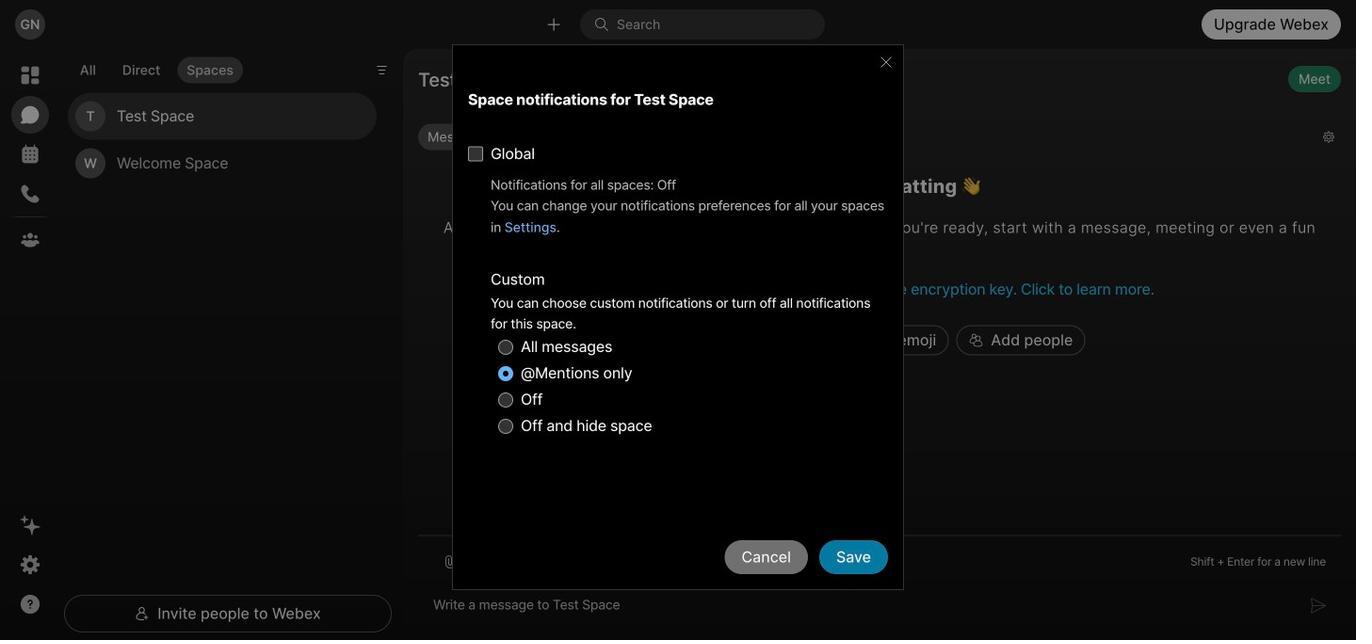 Task type: describe. For each thing, give the bounding box(es) containing it.
Off and hide space radio
[[498, 419, 513, 434]]

webex tab list
[[11, 57, 49, 259]]

welcome space list item
[[68, 140, 377, 187]]

Off radio
[[498, 393, 513, 408]]



Task type: locate. For each thing, give the bounding box(es) containing it.
test space list item
[[68, 93, 377, 140]]

group
[[418, 124, 1308, 154]]

dialog
[[452, 44, 904, 596]]

@Mentions only radio
[[498, 366, 513, 381]]

option group
[[491, 267, 888, 440]]

All messages radio
[[498, 340, 513, 355]]

tab list
[[66, 45, 247, 89]]

navigation
[[0, 49, 60, 641]]

message composer toolbar element
[[418, 537, 1341, 580]]



Task type: vqa. For each thing, say whether or not it's contained in the screenshot.
wrapper image
no



